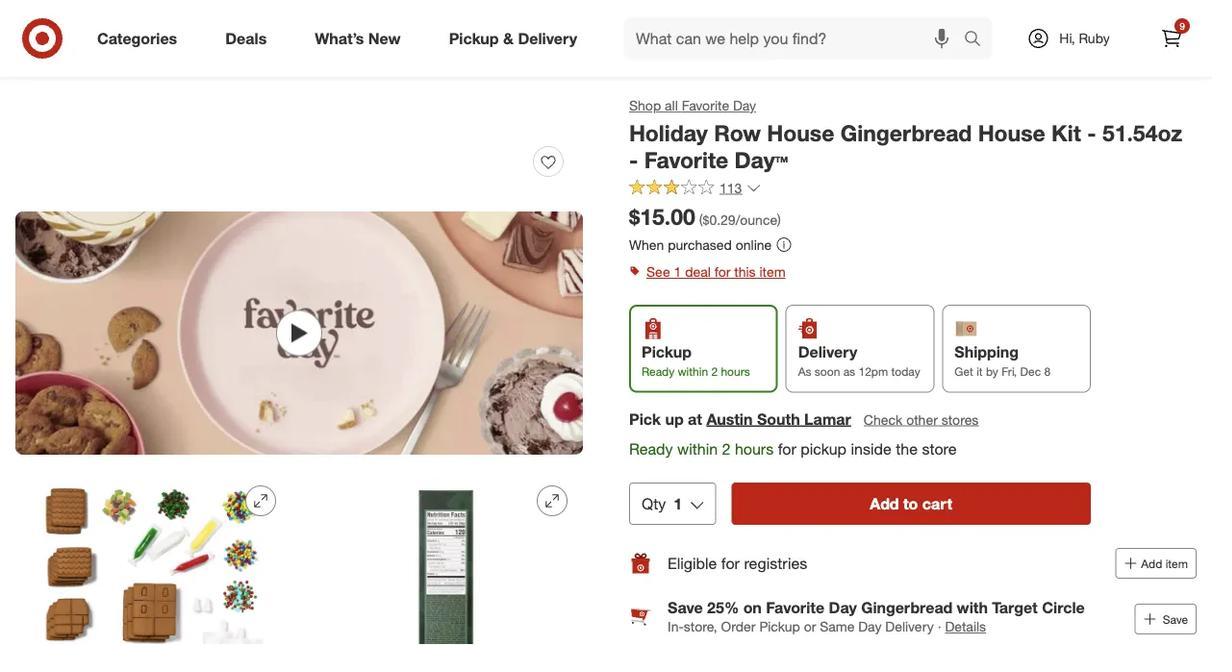 Task type: describe. For each thing, give the bounding box(es) containing it.
delivery inside save 25% on favorite day gingerbread with target circle in-store, order pickup or same day delivery ∙ details
[[886, 619, 934, 636]]

get
[[955, 365, 974, 379]]

south
[[757, 410, 800, 429]]

gingerbread inside shop all favorite day holiday row house gingerbread house kit - 51.54oz - favorite day™
[[841, 119, 972, 146]]

on
[[744, 599, 762, 617]]

1 for qty
[[674, 495, 683, 514]]

store,
[[684, 619, 718, 636]]

day inside shop all favorite day holiday row house gingerbread house kit - 51.54oz - favorite day™
[[733, 97, 756, 114]]

up
[[665, 410, 684, 429]]

cart
[[923, 495, 953, 514]]

113 link
[[629, 178, 762, 201]]

check other stores
[[864, 411, 979, 428]]

what's
[[315, 29, 364, 48]]

pickup & delivery
[[449, 29, 577, 48]]

shipping
[[955, 343, 1019, 362]]

when purchased online
[[629, 236, 772, 253]]

in-
[[668, 619, 684, 636]]

target
[[992, 599, 1038, 617]]

qty
[[642, 495, 666, 514]]

as
[[844, 365, 856, 379]]

$15.00
[[629, 204, 696, 230]]

2 vertical spatial day
[[859, 619, 882, 636]]

search button
[[956, 17, 1002, 64]]

dec
[[1021, 365, 1041, 379]]

new
[[368, 29, 401, 48]]

when
[[629, 236, 664, 253]]

eligible
[[668, 555, 717, 573]]

add item button
[[1116, 549, 1197, 579]]

holiday row house gingerbread house kit - 51.54oz - favorite day&#8482;, 2 of 11, play video image
[[15, 212, 583, 455]]

pickup ready within 2 hours
[[642, 343, 750, 379]]

what's new
[[315, 29, 401, 48]]

hi, ruby
[[1060, 30, 1110, 47]]

save for save 25% on favorite day gingerbread with target circle in-store, order pickup or same day delivery ∙ details
[[668, 599, 703, 617]]

113
[[720, 179, 742, 196]]

hours inside pickup ready within 2 hours
[[721, 365, 750, 379]]

&
[[503, 29, 514, 48]]

pick up at austin south lamar
[[629, 410, 851, 429]]

austin
[[707, 410, 753, 429]]

$0.29
[[703, 212, 736, 229]]

qty 1
[[642, 495, 683, 514]]

online
[[736, 236, 772, 253]]

1 for see
[[674, 264, 682, 281]]

at
[[688, 410, 702, 429]]

see
[[647, 264, 670, 281]]

this
[[734, 264, 756, 281]]

austin south lamar button
[[707, 408, 851, 430]]

details button
[[945, 618, 986, 637]]

soon
[[815, 365, 840, 379]]

pickup
[[801, 440, 847, 458]]

ready within 2 hours for pickup inside the store
[[629, 440, 957, 458]]

add for add item
[[1142, 557, 1163, 571]]

0 horizontal spatial -
[[629, 147, 638, 174]]

registries
[[744, 555, 808, 573]]

pickup inside save 25% on favorite day gingerbread with target circle in-store, order pickup or same day delivery ∙ details
[[760, 619, 800, 636]]

9 link
[[1151, 17, 1193, 60]]

1 vertical spatial hours
[[735, 440, 774, 458]]

the
[[896, 440, 918, 458]]

stores
[[942, 411, 979, 428]]

1 horizontal spatial day
[[829, 599, 857, 617]]

inside
[[851, 440, 892, 458]]

eligible for registries
[[668, 555, 808, 573]]

shop all favorite day holiday row house gingerbread house kit - 51.54oz - favorite day™
[[629, 97, 1183, 174]]

(
[[699, 212, 703, 229]]

holiday row house gingerbread house kit - 51.54oz - favorite day&#8482;, 4 of 11 image
[[307, 471, 583, 646]]

it
[[977, 365, 983, 379]]

2 inside pickup ready within 2 hours
[[712, 365, 718, 379]]

add to cart button
[[732, 483, 1091, 526]]

gingerbread inside save 25% on favorite day gingerbread with target circle in-store, order pickup or same day delivery ∙ details
[[861, 599, 953, 617]]

details
[[945, 619, 986, 636]]

holiday
[[629, 119, 708, 146]]

1 house from the left
[[767, 119, 835, 146]]

delivery as soon as 12pm today
[[798, 343, 921, 379]]

favorite inside save 25% on favorite day gingerbread with target circle in-store, order pickup or same day delivery ∙ details
[[766, 599, 825, 617]]

day™
[[735, 147, 788, 174]]

check
[[864, 411, 903, 428]]

deal
[[685, 264, 711, 281]]

pickup for &
[[449, 29, 499, 48]]

today
[[892, 365, 921, 379]]

row
[[714, 119, 761, 146]]

all
[[665, 97, 678, 114]]

holiday row house gingerbread house kit - 51.54oz - favorite day&#8482;, 3 of 11 image
[[15, 471, 292, 646]]

/ounce
[[736, 212, 778, 229]]

pickup for ready
[[642, 343, 692, 362]]

8
[[1045, 365, 1051, 379]]



Task type: vqa. For each thing, say whether or not it's contained in the screenshot.
$1.29
no



Task type: locate. For each thing, give the bounding box(es) containing it.
day right same
[[859, 619, 882, 636]]

shipping get it by fri, dec 8
[[955, 343, 1051, 379]]

1 horizontal spatial house
[[978, 119, 1046, 146]]

day up same
[[829, 599, 857, 617]]

1 vertical spatial for
[[778, 440, 797, 458]]

favorite up 113 link
[[644, 147, 729, 174]]

pickup inside pickup ready within 2 hours
[[642, 343, 692, 362]]

categories link
[[81, 17, 201, 60]]

save down add item
[[1163, 613, 1188, 627]]

pickup & delivery link
[[433, 17, 601, 60]]

with
[[957, 599, 988, 617]]

add
[[870, 495, 899, 514], [1142, 557, 1163, 571]]

see 1 deal for this item link
[[629, 259, 1197, 286]]

pickup up up
[[642, 343, 692, 362]]

purchased
[[668, 236, 732, 253]]

pick
[[629, 410, 661, 429]]

0 horizontal spatial item
[[760, 264, 786, 281]]

1 vertical spatial item
[[1166, 557, 1188, 571]]

)
[[778, 212, 781, 229]]

1 vertical spatial ready
[[629, 440, 673, 458]]

holiday row house gingerbread house kit - 51.54oz - favorite day&#8482;, 1 of 11 image
[[15, 0, 583, 196]]

deals link
[[209, 17, 291, 60]]

0 horizontal spatial day
[[733, 97, 756, 114]]

deals
[[225, 29, 267, 48]]

check other stores button
[[863, 409, 980, 430]]

0 horizontal spatial 2
[[712, 365, 718, 379]]

0 horizontal spatial add
[[870, 495, 899, 514]]

-
[[1088, 119, 1097, 146], [629, 147, 638, 174]]

0 vertical spatial favorite
[[682, 97, 730, 114]]

categories
[[97, 29, 177, 48]]

add item
[[1142, 557, 1188, 571]]

item right this
[[760, 264, 786, 281]]

2 vertical spatial delivery
[[886, 619, 934, 636]]

gingerbread
[[841, 119, 972, 146], [861, 599, 953, 617]]

1 within from the top
[[678, 365, 708, 379]]

1 horizontal spatial pickup
[[642, 343, 692, 362]]

2 within from the top
[[677, 440, 718, 458]]

by
[[986, 365, 999, 379]]

favorite right 'all'
[[682, 97, 730, 114]]

for
[[715, 264, 731, 281], [778, 440, 797, 458], [722, 555, 740, 573]]

what's new link
[[299, 17, 425, 60]]

hours down pick up at austin south lamar
[[735, 440, 774, 458]]

delivery inside delivery as soon as 12pm today
[[798, 343, 858, 362]]

2
[[712, 365, 718, 379], [722, 440, 731, 458]]

day up the row
[[733, 97, 756, 114]]

order
[[721, 619, 756, 636]]

other
[[907, 411, 938, 428]]

favorite
[[682, 97, 730, 114], [644, 147, 729, 174], [766, 599, 825, 617]]

item up save button
[[1166, 557, 1188, 571]]

ready
[[642, 365, 675, 379], [629, 440, 673, 458]]

delivery left ∙
[[886, 619, 934, 636]]

save 25% on favorite day gingerbread with target circle in-store, order pickup or same day delivery ∙ details
[[668, 599, 1085, 636]]

within down at
[[677, 440, 718, 458]]

2 horizontal spatial pickup
[[760, 619, 800, 636]]

0 horizontal spatial house
[[767, 119, 835, 146]]

1 vertical spatial favorite
[[644, 147, 729, 174]]

to
[[904, 495, 918, 514]]

9
[[1180, 20, 1185, 32]]

2 vertical spatial pickup
[[760, 619, 800, 636]]

2 horizontal spatial delivery
[[886, 619, 934, 636]]

delivery right &
[[518, 29, 577, 48]]

12pm
[[859, 365, 888, 379]]

item inside button
[[1166, 557, 1188, 571]]

1 vertical spatial 1
[[674, 495, 683, 514]]

pickup left &
[[449, 29, 499, 48]]

as
[[798, 365, 812, 379]]

delivery up soon
[[798, 343, 858, 362]]

2 1 from the top
[[674, 495, 683, 514]]

2 vertical spatial for
[[722, 555, 740, 573]]

2 up austin
[[712, 365, 718, 379]]

ready up pick
[[642, 365, 675, 379]]

save inside save 25% on favorite day gingerbread with target circle in-store, order pickup or same day delivery ∙ details
[[668, 599, 703, 617]]

within inside pickup ready within 2 hours
[[678, 365, 708, 379]]

save for save
[[1163, 613, 1188, 627]]

2 vertical spatial favorite
[[766, 599, 825, 617]]

0 vertical spatial pickup
[[449, 29, 499, 48]]

0 vertical spatial day
[[733, 97, 756, 114]]

0 horizontal spatial pickup
[[449, 29, 499, 48]]

hi,
[[1060, 30, 1075, 47]]

0 vertical spatial within
[[678, 365, 708, 379]]

∙
[[938, 619, 942, 636]]

0 vertical spatial delivery
[[518, 29, 577, 48]]

1 vertical spatial day
[[829, 599, 857, 617]]

1
[[674, 264, 682, 281], [674, 495, 683, 514]]

add left the to in the right bottom of the page
[[870, 495, 899, 514]]

2 down austin
[[722, 440, 731, 458]]

0 vertical spatial hours
[[721, 365, 750, 379]]

1 horizontal spatial 2
[[722, 440, 731, 458]]

51.54oz
[[1103, 119, 1183, 146]]

hours up pick up at austin south lamar
[[721, 365, 750, 379]]

for left this
[[715, 264, 731, 281]]

0 vertical spatial gingerbread
[[841, 119, 972, 146]]

1 horizontal spatial save
[[1163, 613, 1188, 627]]

0 vertical spatial 2
[[712, 365, 718, 379]]

$15.00 ( $0.29 /ounce )
[[629, 204, 781, 230]]

save button
[[1135, 604, 1197, 635]]

- down holiday
[[629, 147, 638, 174]]

1 vertical spatial add
[[1142, 557, 1163, 571]]

What can we help you find? suggestions appear below search field
[[625, 17, 969, 60]]

same
[[820, 619, 855, 636]]

1 vertical spatial delivery
[[798, 343, 858, 362]]

2 house from the left
[[978, 119, 1046, 146]]

1 vertical spatial within
[[677, 440, 718, 458]]

1 vertical spatial gingerbread
[[861, 599, 953, 617]]

shop
[[629, 97, 661, 114]]

house left kit
[[978, 119, 1046, 146]]

save
[[668, 599, 703, 617], [1163, 613, 1188, 627]]

0 vertical spatial item
[[760, 264, 786, 281]]

1 vertical spatial -
[[629, 147, 638, 174]]

25%
[[707, 599, 739, 617]]

0 horizontal spatial save
[[668, 599, 703, 617]]

add to cart
[[870, 495, 953, 514]]

pickup inside 'pickup & delivery' link
[[449, 29, 499, 48]]

see 1 deal for this item
[[647, 264, 786, 281]]

within up at
[[678, 365, 708, 379]]

ready down pick
[[629, 440, 673, 458]]

save up in-
[[668, 599, 703, 617]]

kit
[[1052, 119, 1081, 146]]

item
[[760, 264, 786, 281], [1166, 557, 1188, 571]]

house up day™
[[767, 119, 835, 146]]

0 vertical spatial add
[[870, 495, 899, 514]]

0 vertical spatial 1
[[674, 264, 682, 281]]

search
[[956, 31, 1002, 50]]

0 vertical spatial ready
[[642, 365, 675, 379]]

1 vertical spatial 2
[[722, 440, 731, 458]]

save inside button
[[1163, 613, 1188, 627]]

ready inside pickup ready within 2 hours
[[642, 365, 675, 379]]

0 vertical spatial for
[[715, 264, 731, 281]]

store
[[922, 440, 957, 458]]

within
[[678, 365, 708, 379], [677, 440, 718, 458]]

add for add to cart
[[870, 495, 899, 514]]

for down austin south lamar button
[[778, 440, 797, 458]]

1 right the qty
[[674, 495, 683, 514]]

favorite up or
[[766, 599, 825, 617]]

1 horizontal spatial item
[[1166, 557, 1188, 571]]

house
[[767, 119, 835, 146], [978, 119, 1046, 146]]

pickup left or
[[760, 619, 800, 636]]

fri,
[[1002, 365, 1017, 379]]

1 right see in the top right of the page
[[674, 264, 682, 281]]

2 horizontal spatial day
[[859, 619, 882, 636]]

0 horizontal spatial delivery
[[518, 29, 577, 48]]

circle
[[1042, 599, 1085, 617]]

for right "eligible" on the bottom right of the page
[[722, 555, 740, 573]]

- right kit
[[1088, 119, 1097, 146]]

1 1 from the top
[[674, 264, 682, 281]]

add up save button
[[1142, 557, 1163, 571]]

1 vertical spatial pickup
[[642, 343, 692, 362]]

ruby
[[1079, 30, 1110, 47]]

1 horizontal spatial add
[[1142, 557, 1163, 571]]

lamar
[[805, 410, 851, 429]]

1 horizontal spatial -
[[1088, 119, 1097, 146]]

0 vertical spatial -
[[1088, 119, 1097, 146]]

or
[[804, 619, 816, 636]]

delivery
[[518, 29, 577, 48], [798, 343, 858, 362], [886, 619, 934, 636]]

1 horizontal spatial delivery
[[798, 343, 858, 362]]



